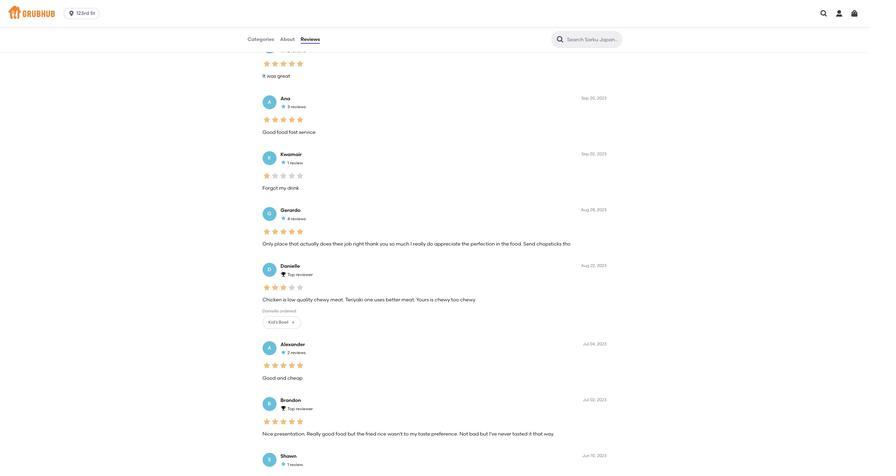 Task type: describe. For each thing, give the bounding box(es) containing it.
tasted
[[513, 431, 528, 437]]

sep 29, 2023
[[582, 40, 607, 45]]

b
[[268, 401, 271, 407]]

a
[[346, 17, 350, 23]]

alexander
[[281, 342, 305, 348]]

2023 for good food fast service
[[597, 96, 607, 101]]

123rd st button
[[64, 8, 102, 19]]

g
[[268, 211, 271, 217]]

s
[[268, 457, 271, 463]]

chicken
[[263, 297, 282, 303]]

the left the beat
[[450, 17, 458, 23]]

quality
[[297, 297, 313, 303]]

4
[[288, 216, 290, 221]]

1 svg image from the left
[[820, 9, 828, 18]]

the right in
[[502, 241, 509, 247]]

send
[[524, 241, 536, 247]]

1 vertical spatial food
[[277, 129, 288, 135]]

really
[[307, 431, 321, 437]]

2 for alexander
[[288, 351, 290, 356]]

2 meat. from the left
[[402, 297, 415, 303]]

reviews for ana
[[291, 105, 306, 109]]

going
[[276, 17, 289, 23]]

2023 for chicken is low quality chewy meat. teriyaki one uses better meat. yours is chewy too chewy
[[597, 264, 607, 268]]

michelle
[[281, 40, 301, 46]]

the left fried
[[357, 431, 365, 437]]

1 vertical spatial my
[[410, 431, 417, 437]]

0 vertical spatial to
[[290, 17, 295, 23]]

123rd
[[76, 10, 89, 16]]

sep for k
[[582, 152, 589, 156]]

japan
[[311, 17, 326, 23]]

1 for kwamair
[[288, 161, 289, 165]]

jun 10, 2023
[[582, 454, 607, 459]]

only place that actually does their job right thank you so much i really do appreciate the perfection in the food. send chopsticks tho
[[263, 241, 571, 247]]

gerardo
[[281, 208, 301, 213]]

taste
[[418, 431, 430, 437]]

drink
[[288, 185, 299, 191]]

chicken is low quality chewy meat. teriyaki one uses better meat. yours is chewy too chewy
[[263, 297, 476, 303]]

1 meat. from the left
[[330, 297, 344, 303]]

nice presentation. really good food but the fried rice wasn't to my taste preference. not bad but i've never tasted it that way.
[[263, 431, 555, 437]]

bowl
[[279, 320, 288, 325]]

chopsticks
[[537, 241, 562, 247]]

3 svg image from the left
[[851, 9, 859, 18]]

shawn
[[281, 454, 297, 460]]

ana
[[281, 96, 290, 102]]

8 2023 from the top
[[597, 454, 607, 459]]

now.
[[370, 17, 381, 23]]

2 reviews for alexander
[[288, 351, 306, 356]]

main navigation navigation
[[0, 0, 869, 27]]

st
[[90, 10, 95, 16]]

it
[[263, 73, 266, 79]]

kid's
[[268, 320, 278, 325]]

great
[[277, 73, 290, 79]]

good food fast service
[[263, 129, 316, 135]]

uses
[[374, 297, 385, 303]]

review for shawn
[[290, 463, 303, 467]]

3 chewy from the left
[[460, 297, 476, 303]]

chicken
[[489, 17, 508, 23]]

1 but from the left
[[348, 431, 356, 437]]

2.
[[400, 17, 404, 23]]

i've
[[489, 431, 497, 437]]

forgot
[[263, 185, 278, 191]]

1 for shawn
[[288, 463, 289, 467]]

so
[[390, 241, 395, 247]]

one
[[364, 297, 373, 303]]

i
[[411, 241, 412, 247]]

jul 02, 2023
[[583, 398, 607, 403]]

4 reviews
[[288, 216, 306, 221]]

a for ana
[[268, 99, 271, 105]]

thank
[[365, 241, 379, 247]]

you
[[380, 241, 388, 247]]

d
[[268, 267, 271, 273]]

does
[[320, 241, 332, 247]]

decade
[[351, 17, 369, 23]]

1 is from the left
[[283, 297, 286, 303]]

0 vertical spatial my
[[279, 185, 286, 191]]

aug 22, 2023
[[581, 264, 607, 268]]

1 horizontal spatial to
[[404, 431, 409, 437]]

top reviewer for brandon
[[288, 407, 313, 411]]

over
[[335, 17, 345, 23]]

presentation.
[[274, 431, 306, 437]]

been
[[263, 17, 274, 23]]

kid's bowl button
[[263, 316, 301, 329]]

plus icon image
[[291, 321, 295, 325]]

it
[[529, 431, 532, 437]]

28,
[[590, 208, 596, 212]]

danielle for danielle ordered:
[[263, 309, 279, 314]]

1 review for kwamair
[[288, 161, 303, 165]]

reviewer for danielle
[[296, 272, 313, 277]]

sep 20, 2023
[[582, 96, 607, 101]]

reviews for michelle
[[291, 49, 306, 53]]

top reviewer for danielle
[[288, 272, 313, 277]]

it was great
[[263, 73, 290, 79]]

1 horizontal spatial and
[[439, 17, 449, 23]]

do
[[427, 241, 433, 247]]

bad
[[469, 431, 479, 437]]

0 horizontal spatial that
[[289, 241, 299, 247]]

trophy icon image for danielle
[[281, 272, 286, 277]]

wasn't
[[388, 431, 403, 437]]

been going to sarku japan for over a decade now. almost 2. delicious food and the beat teriyaki chicken and shrimp.
[[263, 17, 537, 23]]

jul 04, 2023
[[583, 342, 607, 347]]

way.
[[544, 431, 555, 437]]

kwamair
[[281, 152, 302, 158]]

trophy icon image for brandon
[[281, 406, 286, 411]]

about button
[[280, 27, 295, 52]]

in
[[496, 241, 500, 247]]

sep for a
[[582, 96, 589, 101]]

reviews for gerardo
[[291, 216, 306, 221]]

good and cheap
[[263, 375, 303, 381]]

the left perfection in the bottom of the page
[[462, 241, 470, 247]]



Task type: locate. For each thing, give the bounding box(es) containing it.
jul
[[583, 342, 589, 347], [583, 398, 589, 403]]

1 review from the top
[[290, 161, 303, 165]]

fried
[[366, 431, 376, 437]]

trophy icon image right d
[[281, 272, 286, 277]]

chewy
[[314, 297, 329, 303], [435, 297, 450, 303], [460, 297, 476, 303]]

0 vertical spatial sep
[[582, 40, 590, 45]]

my
[[279, 185, 286, 191], [410, 431, 417, 437]]

1 vertical spatial sep
[[582, 96, 589, 101]]

a left alexander
[[268, 345, 271, 351]]

good for good and cheap
[[263, 375, 276, 381]]

2 a from the top
[[268, 345, 271, 351]]

that
[[289, 241, 299, 247], [533, 431, 543, 437]]

2 reviews down alexander
[[288, 351, 306, 356]]

2 horizontal spatial chewy
[[460, 297, 476, 303]]

yours
[[416, 297, 429, 303]]

1 top reviewer from the top
[[288, 272, 313, 277]]

1 top from the top
[[288, 272, 295, 277]]

5 2023 from the top
[[597, 264, 607, 268]]

service
[[299, 129, 316, 135]]

to right wasn't
[[404, 431, 409, 437]]

aug 28, 2023
[[581, 208, 607, 212]]

trophy icon image
[[281, 272, 286, 277], [281, 406, 286, 411]]

1 horizontal spatial but
[[480, 431, 488, 437]]

0 vertical spatial 02,
[[590, 152, 596, 156]]

a left ana
[[268, 99, 271, 105]]

2 2023 from the top
[[597, 96, 607, 101]]

2 reviews for michelle
[[288, 49, 306, 53]]

1 vertical spatial 1
[[288, 463, 289, 467]]

0 horizontal spatial food
[[277, 129, 288, 135]]

top reviewer up quality
[[288, 272, 313, 277]]

to
[[290, 17, 295, 23], [404, 431, 409, 437]]

0 vertical spatial 1 review
[[288, 161, 303, 165]]

29,
[[591, 40, 596, 45]]

chewy left too
[[435, 297, 450, 303]]

1 02, from the top
[[590, 152, 596, 156]]

good up the b
[[263, 375, 276, 381]]

almost
[[382, 17, 399, 23]]

aug left 28, at the top of page
[[581, 208, 589, 212]]

ordered:
[[280, 309, 297, 314]]

is left low
[[283, 297, 286, 303]]

aug left '22,'
[[581, 264, 590, 268]]

trophy icon image down brandon
[[281, 406, 286, 411]]

top reviewer
[[288, 272, 313, 277], [288, 407, 313, 411]]

rice
[[378, 431, 386, 437]]

svg image
[[68, 10, 75, 17]]

2 1 from the top
[[288, 463, 289, 467]]

0 horizontal spatial meat.
[[330, 297, 344, 303]]

1 jul from the top
[[583, 342, 589, 347]]

1 1 review from the top
[[288, 161, 303, 165]]

only
[[263, 241, 273, 247]]

123rd st
[[76, 10, 95, 16]]

review down "kwamair"
[[290, 161, 303, 165]]

1 trophy icon image from the top
[[281, 272, 286, 277]]

0 horizontal spatial to
[[290, 17, 295, 23]]

1 horizontal spatial my
[[410, 431, 417, 437]]

beat
[[459, 17, 470, 23]]

0 horizontal spatial svg image
[[820, 9, 828, 18]]

about
[[280, 36, 295, 42]]

2 svg image from the left
[[835, 9, 844, 18]]

not
[[460, 431, 468, 437]]

sep 02, 2023
[[582, 152, 607, 156]]

2 but from the left
[[480, 431, 488, 437]]

1 vertical spatial 02,
[[590, 398, 596, 403]]

food.
[[510, 241, 522, 247]]

2023 for it was great
[[597, 40, 607, 45]]

1 horizontal spatial that
[[533, 431, 543, 437]]

2023 for forgot my drink
[[597, 152, 607, 156]]

meat. left yours
[[402, 297, 415, 303]]

1 chewy from the left
[[314, 297, 329, 303]]

0 horizontal spatial my
[[279, 185, 286, 191]]

review for kwamair
[[290, 161, 303, 165]]

1 vertical spatial review
[[290, 463, 303, 467]]

chewy right too
[[460, 297, 476, 303]]

sep
[[582, 40, 590, 45], [582, 96, 589, 101], [582, 152, 589, 156]]

to left sarku
[[290, 17, 295, 23]]

1 vertical spatial top
[[288, 407, 295, 411]]

1 1 from the top
[[288, 161, 289, 165]]

reviews down alexander
[[291, 351, 306, 356]]

food left fast
[[277, 129, 288, 135]]

0 vertical spatial top reviewer
[[288, 272, 313, 277]]

1 vertical spatial 2
[[288, 351, 290, 356]]

0 vertical spatial review
[[290, 161, 303, 165]]

tho
[[563, 241, 571, 247]]

chewy right quality
[[314, 297, 329, 303]]

4 reviews from the top
[[291, 351, 306, 356]]

1 reviewer from the top
[[296, 272, 313, 277]]

3
[[288, 105, 290, 109]]

food
[[427, 17, 438, 23], [277, 129, 288, 135], [336, 431, 347, 437]]

better
[[386, 297, 400, 303]]

0 vertical spatial jul
[[583, 342, 589, 347]]

1 vertical spatial top reviewer
[[288, 407, 313, 411]]

a for alexander
[[268, 345, 271, 351]]

but left fried
[[348, 431, 356, 437]]

good
[[322, 431, 335, 437]]

0 vertical spatial danielle
[[281, 264, 300, 269]]

2 1 review from the top
[[288, 463, 303, 467]]

appreciate
[[434, 241, 461, 247]]

that right 'place'
[[289, 241, 299, 247]]

reviews right "3"
[[291, 105, 306, 109]]

2 trophy icon image from the top
[[281, 406, 286, 411]]

good for good food fast service
[[263, 129, 276, 135]]

reviews down michelle
[[291, 49, 306, 53]]

2 horizontal spatial svg image
[[851, 9, 859, 18]]

low
[[288, 297, 296, 303]]

2 chewy from the left
[[435, 297, 450, 303]]

4 2023 from the top
[[597, 208, 607, 212]]

preference.
[[432, 431, 459, 437]]

reviews
[[301, 36, 320, 42]]

2 top reviewer from the top
[[288, 407, 313, 411]]

0 vertical spatial reviewer
[[296, 272, 313, 277]]

but left the i've
[[480, 431, 488, 437]]

1 horizontal spatial chewy
[[435, 297, 450, 303]]

1 vertical spatial trophy icon image
[[281, 406, 286, 411]]

0 horizontal spatial but
[[348, 431, 356, 437]]

0 vertical spatial 1
[[288, 161, 289, 165]]

danielle for danielle
[[281, 264, 300, 269]]

2 top from the top
[[288, 407, 295, 411]]

top for danielle
[[288, 272, 295, 277]]

2 vertical spatial food
[[336, 431, 347, 437]]

jul for good and cheap
[[583, 342, 589, 347]]

search icon image
[[556, 35, 565, 44]]

food right good
[[336, 431, 347, 437]]

2 horizontal spatial food
[[427, 17, 438, 23]]

1 reviews from the top
[[291, 49, 306, 53]]

2 down michelle
[[288, 49, 290, 53]]

good
[[263, 129, 276, 135], [263, 375, 276, 381]]

teriyaki
[[345, 297, 363, 303]]

1 horizontal spatial meat.
[[402, 297, 415, 303]]

their
[[333, 241, 343, 247]]

2 reviewer from the top
[[296, 407, 313, 411]]

teriyaki
[[471, 17, 488, 23]]

and
[[439, 17, 449, 23], [509, 17, 518, 23], [277, 375, 286, 381]]

and left the beat
[[439, 17, 449, 23]]

reviewer
[[296, 272, 313, 277], [296, 407, 313, 411]]

fast
[[289, 129, 298, 135]]

02,
[[590, 152, 596, 156], [590, 398, 596, 403]]

1 2 from the top
[[288, 49, 290, 53]]

2 is from the left
[[430, 297, 434, 303]]

1 vertical spatial aug
[[581, 264, 590, 268]]

reviewer up quality
[[296, 272, 313, 277]]

1 vertical spatial 1 review
[[288, 463, 303, 467]]

0 vertical spatial top
[[288, 272, 295, 277]]

1 vertical spatial a
[[268, 345, 271, 351]]

kid's bowl
[[268, 320, 288, 325]]

2 02, from the top
[[590, 398, 596, 403]]

1 vertical spatial 2 reviews
[[288, 351, 306, 356]]

2 reviews from the top
[[291, 105, 306, 109]]

2 jul from the top
[[583, 398, 589, 403]]

danielle right d
[[281, 264, 300, 269]]

top
[[288, 272, 295, 277], [288, 407, 295, 411]]

top reviewer down brandon
[[288, 407, 313, 411]]

top down brandon
[[288, 407, 295, 411]]

2 good from the top
[[263, 375, 276, 381]]

cheap
[[288, 375, 303, 381]]

my left drink
[[279, 185, 286, 191]]

2 2 reviews from the top
[[288, 351, 306, 356]]

1 2 reviews from the top
[[288, 49, 306, 53]]

0 vertical spatial that
[[289, 241, 299, 247]]

0 vertical spatial food
[[427, 17, 438, 23]]

02, for forgot my drink
[[590, 152, 596, 156]]

and left shrimp.
[[509, 17, 518, 23]]

1 horizontal spatial svg image
[[835, 9, 844, 18]]

brandon
[[281, 398, 301, 404]]

jun
[[582, 454, 590, 459]]

2023 for only place that actually does their job right thank you so much i really do appreciate the perfection in the food. send chopsticks tho
[[597, 208, 607, 212]]

2023 for nice presentation. really good food but the fried rice wasn't to my taste preference. not bad but i've never tasted it that way.
[[597, 398, 607, 403]]

1 horizontal spatial food
[[336, 431, 347, 437]]

categories button
[[247, 27, 275, 52]]

for
[[328, 17, 334, 23]]

top right d
[[288, 272, 295, 277]]

2 reviews down michelle
[[288, 49, 306, 53]]

job
[[345, 241, 352, 247]]

aug for only place that actually does their job right thank you so much i really do appreciate the perfection in the food. send chopsticks tho
[[581, 208, 589, 212]]

danielle
[[281, 264, 300, 269], [263, 309, 279, 314]]

22,
[[591, 264, 596, 268]]

1 review down shawn
[[288, 463, 303, 467]]

place
[[274, 241, 288, 247]]

2 vertical spatial sep
[[582, 152, 589, 156]]

0 horizontal spatial and
[[277, 375, 286, 381]]

3 reviews
[[288, 105, 306, 109]]

1 down "kwamair"
[[288, 161, 289, 165]]

1 vertical spatial jul
[[583, 398, 589, 403]]

1 vertical spatial danielle
[[263, 309, 279, 314]]

and left cheap
[[277, 375, 286, 381]]

reviewer for brandon
[[296, 407, 313, 411]]

meat. left teriyaki
[[330, 297, 344, 303]]

0 vertical spatial a
[[268, 99, 271, 105]]

reviews right the 4
[[291, 216, 306, 221]]

0 vertical spatial trophy icon image
[[281, 272, 286, 277]]

1 review for shawn
[[288, 463, 303, 467]]

1 2023 from the top
[[597, 40, 607, 45]]

1 good from the top
[[263, 129, 276, 135]]

1 horizontal spatial is
[[430, 297, 434, 303]]

Search Sarku Japan Teriyaki & Sushi Express search field
[[567, 36, 620, 43]]

review down shawn
[[290, 463, 303, 467]]

perfection
[[471, 241, 495, 247]]

1 vertical spatial that
[[533, 431, 543, 437]]

reviews button
[[300, 27, 320, 52]]

1 review down "kwamair"
[[288, 161, 303, 165]]

2 for michelle
[[288, 49, 290, 53]]

1 down shawn
[[288, 463, 289, 467]]

top for brandon
[[288, 407, 295, 411]]

my left taste
[[410, 431, 417, 437]]

0 horizontal spatial chewy
[[314, 297, 329, 303]]

1 vertical spatial to
[[404, 431, 409, 437]]

right
[[353, 241, 364, 247]]

6 2023 from the top
[[597, 342, 607, 347]]

forgot my drink
[[263, 185, 299, 191]]

is right yours
[[430, 297, 434, 303]]

food right delicious
[[427, 17, 438, 23]]

1 vertical spatial good
[[263, 375, 276, 381]]

actually
[[300, 241, 319, 247]]

10,
[[591, 454, 596, 459]]

danielle ordered:
[[263, 309, 297, 314]]

danielle up the kid's
[[263, 309, 279, 314]]

0 vertical spatial 2 reviews
[[288, 49, 306, 53]]

2023 for good and cheap
[[597, 342, 607, 347]]

2 horizontal spatial and
[[509, 17, 518, 23]]

0 vertical spatial 2
[[288, 49, 290, 53]]

never
[[498, 431, 511, 437]]

1 review
[[288, 161, 303, 165], [288, 463, 303, 467]]

0 vertical spatial aug
[[581, 208, 589, 212]]

nice
[[263, 431, 273, 437]]

7 2023 from the top
[[597, 398, 607, 403]]

svg image
[[820, 9, 828, 18], [835, 9, 844, 18], [851, 9, 859, 18]]

2 down alexander
[[288, 351, 290, 356]]

1 a from the top
[[268, 99, 271, 105]]

04,
[[590, 342, 596, 347]]

0 vertical spatial good
[[263, 129, 276, 135]]

reviews for alexander
[[291, 351, 306, 356]]

20,
[[590, 96, 596, 101]]

3 reviews from the top
[[291, 216, 306, 221]]

reviewer down brandon
[[296, 407, 313, 411]]

1
[[288, 161, 289, 165], [288, 463, 289, 467]]

k
[[268, 155, 271, 161]]

1 vertical spatial reviewer
[[296, 407, 313, 411]]

02, for nice presentation. really good food but the fried rice wasn't to my taste preference. not bad but i've never tasted it that way.
[[590, 398, 596, 403]]

2 2 from the top
[[288, 351, 290, 356]]

1 horizontal spatial danielle
[[281, 264, 300, 269]]

review
[[290, 161, 303, 165], [290, 463, 303, 467]]

jul for nice presentation. really good food but the fried rice wasn't to my taste preference. not bad but i've never tasted it that way.
[[583, 398, 589, 403]]

really
[[413, 241, 426, 247]]

3 2023 from the top
[[597, 152, 607, 156]]

aug for chicken is low quality chewy meat. teriyaki one uses better meat. yours is chewy too chewy
[[581, 264, 590, 268]]

good left fast
[[263, 129, 276, 135]]

2 review from the top
[[290, 463, 303, 467]]

0 horizontal spatial danielle
[[263, 309, 279, 314]]

that right the 'it'
[[533, 431, 543, 437]]

star icon image
[[281, 48, 286, 53], [263, 60, 271, 68], [271, 60, 279, 68], [279, 60, 288, 68], [288, 60, 296, 68], [296, 60, 304, 68], [281, 104, 286, 109], [263, 116, 271, 124], [271, 116, 279, 124], [279, 116, 288, 124], [288, 116, 296, 124], [296, 116, 304, 124], [281, 160, 286, 165], [263, 172, 271, 180], [271, 172, 279, 180], [279, 172, 288, 180], [288, 172, 296, 180], [296, 172, 304, 180], [281, 216, 286, 221], [263, 228, 271, 236], [271, 228, 279, 236], [279, 228, 288, 236], [288, 228, 296, 236], [296, 228, 304, 236], [263, 284, 271, 292], [271, 284, 279, 292], [279, 284, 288, 292], [288, 284, 296, 292], [296, 284, 304, 292], [281, 350, 286, 355], [263, 362, 271, 370], [271, 362, 279, 370], [279, 362, 288, 370], [288, 362, 296, 370], [296, 362, 304, 370], [263, 418, 271, 426], [271, 418, 279, 426], [279, 418, 288, 426], [288, 418, 296, 426], [296, 418, 304, 426], [281, 462, 286, 467]]

0 horizontal spatial is
[[283, 297, 286, 303]]

too
[[451, 297, 459, 303]]



Task type: vqa. For each thing, say whether or not it's contained in the screenshot.
does
yes



